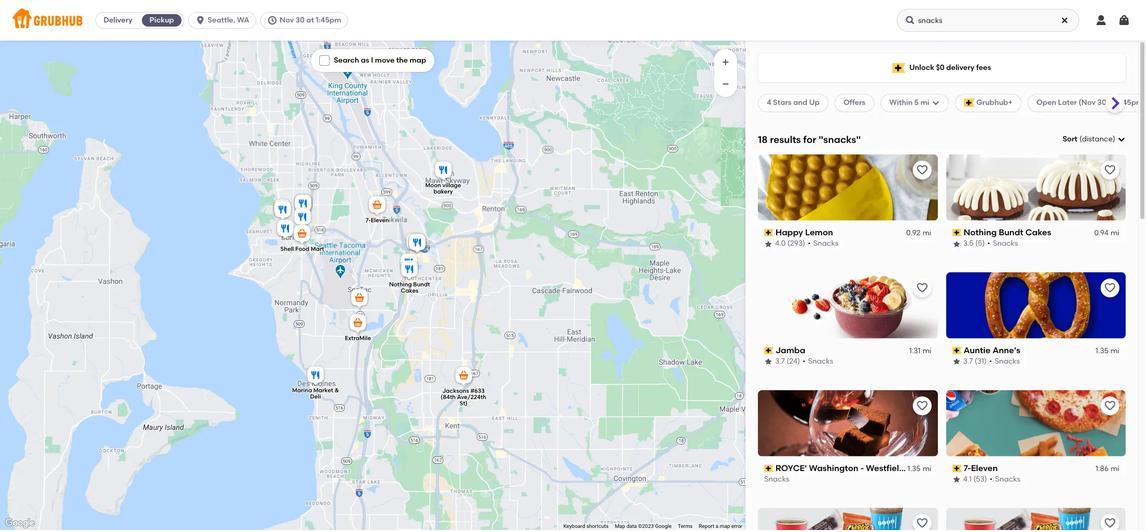Task type: describe. For each thing, give the bounding box(es) containing it.
unlock
[[910, 63, 935, 72]]

happy lemon logo image
[[758, 154, 938, 221]]

within
[[890, 98, 913, 107]]

(
[[1080, 135, 1082, 144]]

snacks for happy
[[814, 239, 839, 248]]

shortcuts
[[587, 523, 609, 529]]

&
[[334, 387, 339, 394]]

report a map error
[[699, 523, 743, 529]]

save this restaurant image for 7-eleven
[[1104, 399, 1117, 412]]

1.86
[[1096, 464, 1109, 473]]

grubhub+
[[977, 98, 1013, 107]]

shell food mart
[[280, 246, 324, 252]]

pierro bakery image
[[292, 207, 313, 230]]

error
[[732, 523, 743, 529]]

(84th
[[441, 394, 455, 401]]

nothing bundt cakes image
[[399, 259, 420, 282]]

snacks for auntie
[[995, 357, 1020, 366]]

(nov
[[1079, 98, 1096, 107]]

seattle, wa button
[[188, 12, 260, 29]]

7 eleven image
[[367, 195, 387, 218]]

results
[[770, 133, 801, 145]]

antojitos michalisco 1st ave image
[[292, 193, 313, 216]]

4.0
[[775, 239, 786, 248]]

fees
[[977, 63, 991, 72]]

• snacks for jamba
[[803, 357, 834, 366]]

1.35 for washington
[[908, 464, 921, 473]]

mall
[[960, 463, 977, 473]]

moon village bakery
[[425, 182, 461, 195]]

up
[[809, 98, 820, 107]]

bakery
[[433, 188, 453, 195]]

eleven inside the map 'region'
[[371, 217, 389, 224]]

nothing inside the map 'region'
[[389, 281, 412, 288]]

sea tac marathon image
[[349, 288, 370, 310]]

for
[[803, 133, 817, 145]]

1.35 mi for auntie anne's
[[1096, 346, 1120, 355]]

marina
[[292, 387, 312, 394]]

seattle,
[[208, 16, 235, 25]]

auntie anne's
[[964, 345, 1021, 355]]

jamba
[[776, 345, 806, 355]]

extramile
[[345, 335, 371, 342]]

the
[[396, 56, 408, 65]]

star icon image for auntie anne's
[[953, 358, 961, 366]]

seattle, wa
[[208, 16, 249, 25]]

4 stars and up
[[767, 98, 820, 107]]

southcenter
[[907, 463, 957, 473]]

royce' washington - westfield southcenter mall
[[776, 463, 977, 473]]

keyboard shortcuts
[[564, 523, 609, 529]]

happy lemon image
[[398, 252, 419, 275]]

grubhub plus flag logo image for unlock $0 delivery fees
[[893, 63, 905, 73]]

)
[[1113, 135, 1116, 144]]

$0
[[936, 63, 945, 72]]

(31)
[[975, 357, 987, 366]]

• for nothing bundt cakes
[[988, 239, 991, 248]]

map region
[[0, 0, 821, 530]]

0.94
[[1095, 229, 1109, 237]]

mi for anne's
[[1111, 346, 1120, 355]]

4.1 (53)
[[964, 475, 987, 484]]

jacksons
[[442, 388, 469, 394]]

svg image inside nov 30 at 1:45pm button
[[267, 15, 278, 26]]

save this restaurant image for nothing bundt cakes
[[1104, 164, 1117, 176]]

5
[[915, 98, 919, 107]]

subscription pass image for auntie anne's
[[953, 347, 962, 354]]

7-eleven logo image
[[946, 390, 1126, 456]]

mi for eleven
[[1111, 464, 1120, 473]]

mi for lemon
[[923, 229, 932, 237]]

• for 7-eleven
[[990, 475, 993, 484]]

18 results for "snacks"
[[758, 133, 861, 145]]

1 horizontal spatial eleven
[[971, 463, 998, 473]]

jamba image
[[404, 232, 425, 255]]

1 horizontal spatial cakes
[[1026, 227, 1052, 237]]

marina market & deli
[[292, 387, 339, 400]]

cakes inside the map 'region'
[[401, 288, 418, 294]]

0.92
[[907, 229, 921, 237]]

at inside button
[[306, 16, 314, 25]]

nov 30 at 1:45pm button
[[260, 12, 352, 29]]

mi for bundt
[[1111, 229, 1120, 237]]

star icon image for jamba
[[764, 358, 773, 366]]

market
[[313, 387, 333, 394]]

washington
[[809, 463, 859, 473]]

keyboard shortcuts button
[[564, 523, 609, 530]]

1.35 mi for royce' washington - westfield southcenter mall
[[908, 464, 932, 473]]

sort
[[1063, 135, 1078, 144]]

bundt inside the map 'region'
[[413, 281, 430, 288]]

open later (nov 30 at 1:45pm)
[[1037, 98, 1146, 107]]

food
[[295, 246, 309, 252]]

report a map error link
[[699, 523, 743, 529]]

1 horizontal spatial nothing bundt cakes
[[964, 227, 1052, 237]]

1:45pm
[[316, 16, 341, 25]]

tacos el hass image
[[272, 199, 293, 222]]

jacksons #633 (84th ave/224th st)
[[441, 388, 486, 407]]

none field containing sort
[[1063, 134, 1126, 145]]

nov
[[280, 16, 294, 25]]

jacksons #633 (84th ave/224th st) image
[[453, 365, 474, 388]]

royce' washington - westfield southcenter mall image
[[407, 232, 428, 255]]

snacks down royce'
[[764, 475, 790, 484]]

18
[[758, 133, 768, 145]]

subscription pass image for 7-eleven
[[953, 465, 962, 472]]

westfield
[[866, 463, 905, 473]]

mi for washington
[[923, 464, 932, 473]]

7- inside the map 'region'
[[366, 217, 371, 224]]

delivery
[[104, 16, 132, 25]]

Search for food, convenience, alcohol... search field
[[897, 9, 1080, 32]]

moon
[[425, 182, 441, 189]]

-
[[861, 463, 864, 473]]

snacks for 7-
[[996, 475, 1021, 484]]

0 vertical spatial map
[[410, 56, 426, 65]]

extramile image
[[347, 313, 368, 336]]

7-eleven inside the map 'region'
[[366, 217, 389, 224]]

save this restaurant image for royce' washington - westfield southcenter mall
[[916, 399, 929, 412]]

4.1
[[964, 475, 972, 484]]

save this restaurant image for happy lemon
[[916, 164, 929, 176]]

deli
[[310, 393, 321, 400]]

unlock $0 delivery fees
[[910, 63, 991, 72]]

search as i move the map
[[334, 56, 426, 65]]

0.92 mi
[[907, 229, 932, 237]]

extramile logo image
[[758, 508, 938, 530]]

map data ©2023 google
[[615, 523, 672, 529]]

data
[[627, 523, 637, 529]]



Task type: vqa. For each thing, say whether or not it's contained in the screenshot.
right Bundt
yes



Task type: locate. For each thing, give the bounding box(es) containing it.
• snacks right (24)
[[803, 357, 834, 366]]

0 horizontal spatial 1.35 mi
[[908, 464, 932, 473]]

svg image
[[195, 15, 206, 26], [905, 15, 916, 26], [1061, 16, 1069, 25], [321, 57, 328, 64], [1118, 135, 1126, 144]]

ave/224th
[[457, 394, 486, 401]]

1 horizontal spatial nothing
[[964, 227, 997, 237]]

subscription pass image for happy lemon
[[764, 229, 774, 236]]

subscription pass image
[[764, 229, 774, 236], [953, 229, 962, 236], [953, 347, 962, 354]]

0 horizontal spatial 1.35
[[908, 464, 921, 473]]

subscription pass image
[[764, 347, 774, 354], [764, 465, 774, 472], [953, 465, 962, 472]]

4
[[767, 98, 772, 107]]

1 horizontal spatial bundt
[[999, 227, 1024, 237]]

grubhub plus flag logo image for grubhub+
[[964, 99, 975, 107]]

auntie anne's logo image
[[946, 272, 1126, 338]]

0 horizontal spatial nothing
[[389, 281, 412, 288]]

star icon image for happy lemon
[[764, 240, 773, 248]]

map
[[410, 56, 426, 65], [720, 523, 730, 529]]

0 horizontal spatial 7-
[[366, 217, 371, 224]]

grubhub plus flag logo image left grubhub+
[[964, 99, 975, 107]]

1 vertical spatial eleven
[[971, 463, 998, 473]]

0 horizontal spatial grubhub plus flag logo image
[[893, 63, 905, 73]]

1:45pm)
[[1118, 98, 1146, 107]]

1 horizontal spatial map
[[720, 523, 730, 529]]

1 vertical spatial cakes
[[401, 288, 418, 294]]

1 vertical spatial 7-eleven
[[964, 463, 998, 473]]

ronnie's market image
[[275, 218, 296, 241]]

royce'
[[776, 463, 807, 473]]

1 vertical spatial nothing bundt cakes
[[389, 281, 430, 294]]

0 horizontal spatial eleven
[[371, 217, 389, 224]]

• for jamba
[[803, 357, 806, 366]]

1 horizontal spatial 1.35 mi
[[1096, 346, 1120, 355]]

save this restaurant button for royce' washington - westfield southcenter mall
[[913, 396, 932, 415]]

snacks down anne's
[[995, 357, 1020, 366]]

0 vertical spatial 1.35 mi
[[1096, 346, 1120, 355]]

snacks right (24)
[[808, 357, 834, 366]]

terms link
[[678, 523, 693, 529]]

30 right (nov
[[1098, 98, 1107, 107]]

0 horizontal spatial 30
[[296, 16, 305, 25]]

None field
[[1063, 134, 1126, 145]]

snacks right (5)
[[993, 239, 1018, 248]]

star icon image left 3.7 (24)
[[764, 358, 773, 366]]

1 vertical spatial bundt
[[413, 281, 430, 288]]

terms
[[678, 523, 693, 529]]

a
[[716, 523, 719, 529]]

auntie
[[964, 345, 991, 355]]

search
[[334, 56, 359, 65]]

mi
[[921, 98, 930, 107], [923, 229, 932, 237], [1111, 229, 1120, 237], [923, 346, 932, 355], [1111, 346, 1120, 355], [923, 464, 932, 473], [1111, 464, 1120, 473]]

grubhub plus flag logo image left the unlock
[[893, 63, 905, 73]]

map
[[615, 523, 625, 529]]

offers
[[844, 98, 866, 107]]

1.35 mi
[[1096, 346, 1120, 355], [908, 464, 932, 473]]

bundt down nothing bundt cakes logo
[[999, 227, 1024, 237]]

• snacks down lemon
[[808, 239, 839, 248]]

distance
[[1082, 135, 1113, 144]]

auntie anne's image
[[407, 232, 428, 255]]

delivery button
[[96, 12, 140, 29]]

minus icon image
[[721, 79, 731, 89]]

i
[[371, 56, 373, 65]]

nothing bundt cakes down happy lemon icon
[[389, 281, 430, 294]]

marina market & deli image
[[305, 365, 326, 388]]

0 vertical spatial nothing bundt cakes
[[964, 227, 1052, 237]]

• snacks right (5)
[[988, 239, 1018, 248]]

• right (5)
[[988, 239, 991, 248]]

0 horizontal spatial 7-eleven
[[366, 217, 389, 224]]

pickup
[[150, 16, 174, 25]]

star icon image left 4.1
[[953, 476, 961, 484]]

subscription pass image left "happy"
[[764, 229, 774, 236]]

svg image inside seattle, wa button
[[195, 15, 206, 26]]

1 3.7 from the left
[[775, 357, 785, 366]]

open
[[1037, 98, 1057, 107]]

star icon image for nothing bundt cakes
[[953, 240, 961, 248]]

main navigation navigation
[[0, 0, 1146, 41]]

1 horizontal spatial grubhub plus flag logo image
[[964, 99, 975, 107]]

1 vertical spatial map
[[720, 523, 730, 529]]

1.35
[[1096, 346, 1109, 355], [908, 464, 921, 473]]

snacks down lemon
[[814, 239, 839, 248]]

7-
[[366, 217, 371, 224], [964, 463, 971, 473]]

save this restaurant image for auntie anne's
[[1104, 282, 1117, 294]]

• snacks for auntie anne's
[[990, 357, 1020, 366]]

dairy queen image
[[272, 198, 292, 221]]

mawadda cafe image
[[292, 193, 313, 216]]

plus icon image
[[721, 57, 731, 67]]

subscription pass image for royce' washington - westfield southcenter mall
[[764, 465, 774, 472]]

• snacks for nothing bundt cakes
[[988, 239, 1018, 248]]

0 horizontal spatial cakes
[[401, 288, 418, 294]]

google
[[655, 523, 672, 529]]

2 3.7 from the left
[[964, 357, 973, 366]]

30 inside nov 30 at 1:45pm button
[[296, 16, 305, 25]]

1 horizontal spatial at
[[1109, 98, 1116, 107]]

• right (53)
[[990, 475, 993, 484]]

report
[[699, 523, 715, 529]]

at
[[306, 16, 314, 25], [1109, 98, 1116, 107]]

1 vertical spatial nothing
[[389, 281, 412, 288]]

1 horizontal spatial 7-eleven
[[964, 463, 998, 473]]

(24)
[[787, 357, 800, 366]]

anne's
[[993, 345, 1021, 355]]

• right (31)
[[990, 357, 992, 366]]

at left 1:45pm)
[[1109, 98, 1116, 107]]

moon village bakery image
[[433, 160, 454, 183]]

0 vertical spatial 1.35
[[1096, 346, 1109, 355]]

save this restaurant button for happy lemon
[[913, 161, 932, 179]]

star icon image left "3.5"
[[953, 240, 961, 248]]

3.7 for jamba
[[775, 357, 785, 366]]

• down happy lemon
[[808, 239, 811, 248]]

and
[[794, 98, 808, 107]]

save this restaurant button for jamba
[[913, 278, 932, 297]]

cakes down nothing bundt cakes logo
[[1026, 227, 1052, 237]]

0 vertical spatial nothing
[[964, 227, 997, 237]]

0 vertical spatial at
[[306, 16, 314, 25]]

0 vertical spatial 30
[[296, 16, 305, 25]]

nothing
[[964, 227, 997, 237], [389, 281, 412, 288]]

cakes down "nothing bundt cakes" image
[[401, 288, 418, 294]]

save this restaurant image for jamba
[[916, 282, 929, 294]]

• snacks down anne's
[[990, 357, 1020, 366]]

0 horizontal spatial at
[[306, 16, 314, 25]]

st)
[[459, 400, 467, 407]]

©2023
[[638, 523, 654, 529]]

star icon image left 3.7 (31)
[[953, 358, 961, 366]]

nov 30 at 1:45pm
[[280, 16, 341, 25]]

• for auntie anne's
[[990, 357, 992, 366]]

1.31
[[910, 346, 921, 355]]

happy lemon
[[776, 227, 833, 237]]

1.86 mi
[[1096, 464, 1120, 473]]

1 horizontal spatial 1.35
[[1096, 346, 1109, 355]]

royce' washington - westfield southcenter mall logo image
[[758, 390, 938, 456]]

snacks for nothing
[[993, 239, 1018, 248]]

subscription pass image for nothing bundt cakes
[[953, 229, 962, 236]]

0 vertical spatial cakes
[[1026, 227, 1052, 237]]

0 vertical spatial 7-eleven
[[366, 217, 389, 224]]

wa
[[237, 16, 249, 25]]

• snacks for 7-eleven
[[990, 475, 1021, 484]]

• right (24)
[[803, 357, 806, 366]]

nothing bundt cakes logo image
[[946, 154, 1126, 221]]

3.7 for auntie anne's
[[964, 357, 973, 366]]

subscription pass image right 0.92 mi
[[953, 229, 962, 236]]

star icon image for 7-eleven
[[953, 476, 961, 484]]

(293)
[[788, 239, 805, 248]]

3.7 left (31)
[[964, 357, 973, 366]]

save this restaurant button for 7-eleven
[[1101, 396, 1120, 415]]

• snacks right (53)
[[990, 475, 1021, 484]]

snacks right (53)
[[996, 475, 1021, 484]]

jamba logo image
[[758, 272, 938, 338]]

(53)
[[974, 475, 987, 484]]

at left 1:45pm
[[306, 16, 314, 25]]

map right a
[[720, 523, 730, 529]]

save this restaurant button for auntie anne's
[[1101, 278, 1120, 297]]

• for happy lemon
[[808, 239, 811, 248]]

star icon image left 4.0
[[764, 240, 773, 248]]

3.7 (31)
[[964, 357, 987, 366]]

1 vertical spatial 30
[[1098, 98, 1107, 107]]

nothing bundt cakes inside the map 'region'
[[389, 281, 430, 294]]

3.5 (5)
[[964, 239, 985, 248]]

0 horizontal spatial bundt
[[413, 281, 430, 288]]

save this restaurant button for nothing bundt cakes
[[1101, 161, 1120, 179]]

0 horizontal spatial map
[[410, 56, 426, 65]]

0 vertical spatial 7-
[[366, 217, 371, 224]]

mart
[[311, 246, 324, 252]]

30
[[296, 16, 305, 25], [1098, 98, 1107, 107]]

map right the
[[410, 56, 426, 65]]

1 vertical spatial at
[[1109, 98, 1116, 107]]

as
[[361, 56, 369, 65]]

30 right the nov
[[296, 16, 305, 25]]

sort ( distance )
[[1063, 135, 1116, 144]]

within 5 mi
[[890, 98, 930, 107]]

subscription pass image left auntie
[[953, 347, 962, 354]]

1 vertical spatial 1.35 mi
[[908, 464, 932, 473]]

shell food mart image
[[291, 223, 312, 246]]

1 horizontal spatial 30
[[1098, 98, 1107, 107]]

"snacks"
[[819, 133, 861, 145]]

3.7 (24)
[[775, 357, 800, 366]]

village
[[442, 182, 461, 189]]

shell food mart logo image
[[946, 508, 1126, 530]]

• snacks for happy lemon
[[808, 239, 839, 248]]

• snacks
[[808, 239, 839, 248], [988, 239, 1018, 248], [803, 357, 834, 366], [990, 357, 1020, 366], [990, 475, 1021, 484]]

1 horizontal spatial 7-
[[964, 463, 971, 473]]

svg image
[[1095, 14, 1108, 27], [1118, 14, 1131, 27], [267, 15, 278, 26], [932, 99, 940, 107]]

•
[[808, 239, 811, 248], [988, 239, 991, 248], [803, 357, 806, 366], [990, 357, 992, 366], [990, 475, 993, 484]]

0 horizontal spatial nothing bundt cakes
[[389, 281, 430, 294]]

nothing bundt cakes
[[964, 227, 1052, 237], [389, 281, 430, 294]]

nothing up (5)
[[964, 227, 997, 237]]

save this restaurant image
[[1104, 164, 1117, 176], [916, 399, 929, 412], [1104, 399, 1117, 412], [1104, 517, 1117, 530]]

3.7
[[775, 357, 785, 366], [964, 357, 973, 366]]

stars
[[773, 98, 792, 107]]

eleven
[[371, 217, 389, 224], [971, 463, 998, 473]]

1 vertical spatial grubhub plus flag logo image
[[964, 99, 975, 107]]

save this restaurant image
[[916, 164, 929, 176], [916, 282, 929, 294], [1104, 282, 1117, 294], [916, 517, 929, 530]]

3.5
[[964, 239, 974, 248]]

shell
[[280, 246, 294, 252]]

google image
[[3, 517, 37, 530]]

0 vertical spatial grubhub plus flag logo image
[[893, 63, 905, 73]]

happy
[[776, 227, 803, 237]]

grubhub plus flag logo image
[[893, 63, 905, 73], [964, 99, 975, 107]]

nothing bundt cakes up (5)
[[964, 227, 1052, 237]]

1 horizontal spatial 3.7
[[964, 357, 973, 366]]

0.94 mi
[[1095, 229, 1120, 237]]

keyboard
[[564, 523, 585, 529]]

bundt down happy lemon icon
[[413, 281, 430, 288]]

move
[[375, 56, 395, 65]]

cakes
[[1026, 227, 1052, 237], [401, 288, 418, 294]]

1 vertical spatial 7-
[[964, 463, 971, 473]]

3.7 left (24)
[[775, 357, 785, 366]]

1 vertical spatial 1.35
[[908, 464, 921, 473]]

0 horizontal spatial 3.7
[[775, 357, 785, 366]]

lemon
[[805, 227, 833, 237]]

1.35 for anne's
[[1096, 346, 1109, 355]]

nothing down happy lemon icon
[[389, 281, 412, 288]]

snacks
[[814, 239, 839, 248], [993, 239, 1018, 248], [808, 357, 834, 366], [995, 357, 1020, 366], [764, 475, 790, 484], [996, 475, 1021, 484]]

0 vertical spatial bundt
[[999, 227, 1024, 237]]

1.31 mi
[[910, 346, 932, 355]]

0 vertical spatial eleven
[[371, 217, 389, 224]]

star icon image
[[764, 240, 773, 248], [953, 240, 961, 248], [764, 358, 773, 366], [953, 358, 961, 366], [953, 476, 961, 484]]

subscription pass image for jamba
[[764, 347, 774, 354]]



